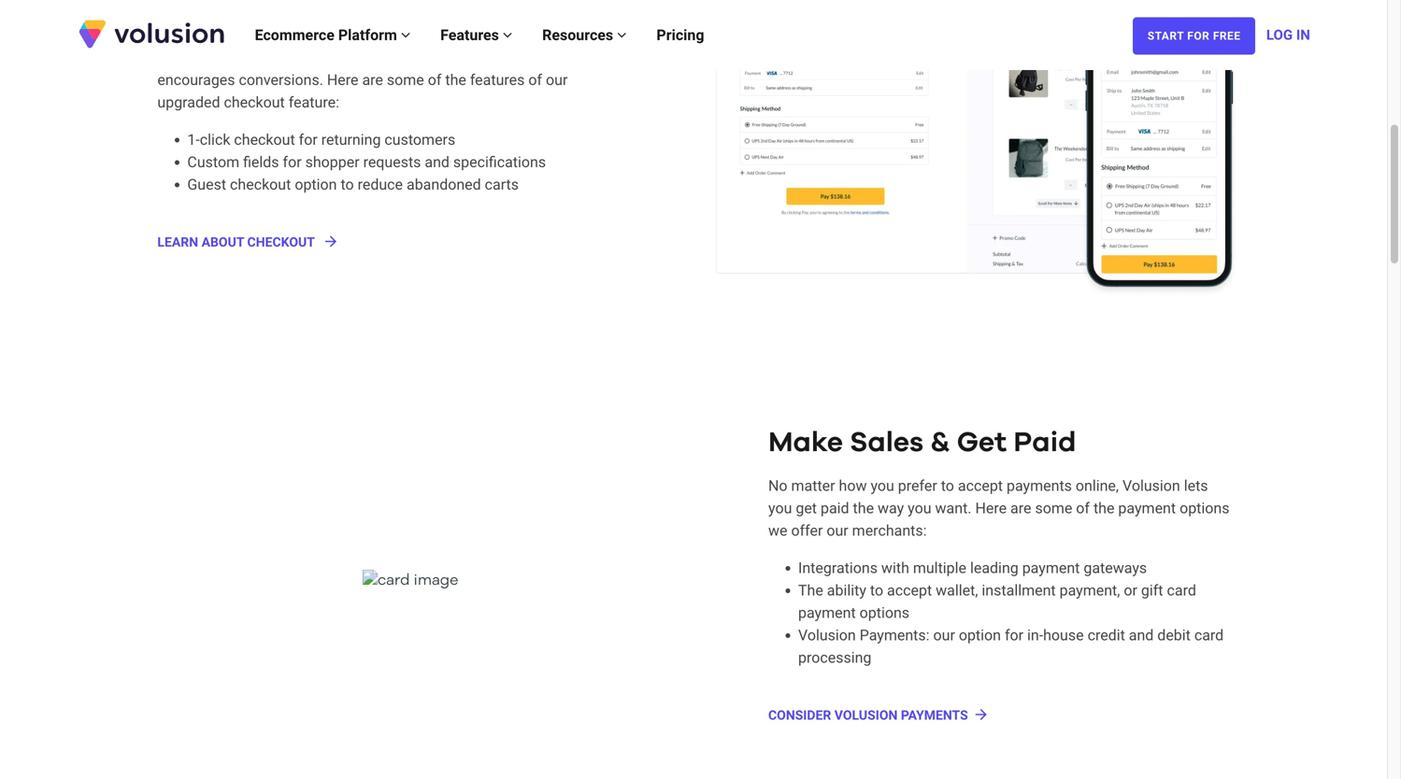 Task type: vqa. For each thing, say whether or not it's contained in the screenshot.
LESS FRICTION AT CHECKOUT
no



Task type: describe. For each thing, give the bounding box(es) containing it.
reduces
[[461, 48, 514, 66]]

angle down image for ecommerce platform
[[401, 28, 411, 43]]

our inside integrations with multiple leading payment gateways the ability to accept wallet, installment payment, or gift card payment options volusion payments: our option for in-house credit and debit card processing
[[934, 627, 955, 644]]

a
[[206, 48, 214, 66]]

checkout down ecommerce platform
[[310, 48, 371, 66]]

make
[[769, 429, 843, 457]]

in-
[[1027, 627, 1043, 644]]

wallet,
[[936, 582, 978, 600]]

shopper
[[305, 153, 360, 171]]

prefer
[[898, 477, 938, 495]]

checkout
[[247, 234, 315, 250]]

returning
[[321, 131, 381, 148]]

1-click checkout for returning customers custom fields for shopper requests and specifications guest checkout option to reduce abandoned carts
[[187, 131, 546, 193]]

arrow_forward for options
[[973, 707, 990, 724]]

abandoned
[[407, 176, 481, 193]]

ecommerce platform link
[[240, 7, 426, 63]]

1 horizontal spatial of
[[529, 71, 542, 89]]

credit
[[1088, 627, 1125, 644]]

volusion logo image
[[77, 18, 226, 50]]

start
[[1148, 29, 1184, 43]]

linear
[[269, 48, 306, 66]]

payments
[[901, 708, 968, 723]]

accept inside integrations with multiple leading payment gateways the ability to accept wallet, installment payment, or gift card payment options volusion payments: our option for in-house credit and debit card processing
[[887, 582, 932, 600]]

in
[[1297, 27, 1311, 43]]

our inside deliver a simple, linear checkout process that reduces friction and encourages conversions. here are some of the features of our upgraded checkout feature:
[[546, 71, 568, 89]]

learn
[[157, 234, 198, 250]]

volusion
[[835, 708, 898, 723]]

no
[[769, 477, 788, 495]]

friction
[[518, 48, 565, 66]]

pricing link
[[642, 7, 719, 63]]

1 vertical spatial for
[[283, 153, 302, 171]]

features link
[[426, 7, 527, 63]]

paid
[[1014, 429, 1077, 457]]

conversions.
[[239, 71, 323, 89]]

we
[[769, 522, 788, 540]]

option inside 1-click checkout for returning customers custom fields for shopper requests and specifications guest checkout option to reduce abandoned carts
[[295, 176, 337, 193]]

the inside deliver a simple, linear checkout process that reduces friction and encourages conversions. here are some of the features of our upgraded checkout feature:
[[445, 71, 466, 89]]

checkout down fields
[[230, 176, 291, 193]]

no matter how you prefer to accept payments online, volusion lets you get paid the way you want. here are some of the payment options we offer our merchants:
[[769, 477, 1230, 540]]

leading
[[970, 559, 1019, 577]]

options inside no matter how you prefer to accept payments online, volusion lets you get paid the way you want. here are some of the payment options we offer our merchants:
[[1180, 500, 1230, 517]]

offer
[[791, 522, 823, 540]]

integrations
[[798, 559, 878, 577]]

upgraded
[[157, 93, 220, 111]]

installment
[[982, 582, 1056, 600]]

specifications
[[453, 153, 546, 171]]

resources
[[542, 26, 617, 44]]

features
[[440, 26, 503, 44]]

get
[[796, 500, 817, 517]]

feature:
[[289, 93, 339, 111]]

paid
[[821, 500, 849, 517]]

checkout up fields
[[234, 131, 295, 148]]

requests
[[363, 153, 421, 171]]

about
[[202, 234, 244, 250]]

here inside no matter how you prefer to accept payments online, volusion lets you get paid the way you want. here are some of the payment options we offer our merchants:
[[976, 500, 1007, 517]]

platform
[[338, 26, 397, 44]]

matter
[[791, 477, 835, 495]]

0 vertical spatial for
[[299, 131, 318, 148]]

of inside no matter how you prefer to accept payments online, volusion lets you get paid the way you want. here are some of the payment options we offer our merchants:
[[1076, 500, 1090, 517]]

features
[[470, 71, 525, 89]]

or
[[1124, 582, 1138, 600]]

start for free link
[[1133, 17, 1256, 55]]

0 vertical spatial card
[[1167, 582, 1197, 600]]

2 horizontal spatial you
[[908, 500, 932, 517]]

and inside integrations with multiple leading payment gateways the ability to accept wallet, installment payment, or gift card payment options volusion payments: our option for in-house credit and debit card processing
[[1129, 627, 1154, 644]]

to inside 1-click checkout for returning customers custom fields for shopper requests and specifications guest checkout option to reduce abandoned carts
[[341, 176, 354, 193]]

consider
[[769, 708, 831, 723]]

some inside no matter how you prefer to accept payments online, volusion lets you get paid the way you want. here are some of the payment options we offer our merchants:
[[1035, 500, 1073, 517]]

want.
[[935, 500, 972, 517]]

pricing
[[657, 26, 704, 44]]

log
[[1267, 27, 1293, 43]]

0 horizontal spatial of
[[428, 71, 442, 89]]

encourages
[[157, 71, 235, 89]]

payments:
[[860, 627, 930, 644]]

deliver
[[157, 48, 203, 66]]

with
[[882, 559, 910, 577]]

to inside no matter how you prefer to accept payments online, volusion lets you get paid the way you want. here are some of the payment options we offer our merchants:
[[941, 477, 955, 495]]



Task type: locate. For each thing, give the bounding box(es) containing it.
you down prefer on the right of the page
[[908, 500, 932, 517]]

log in link
[[1267, 7, 1311, 63]]

0 vertical spatial and
[[568, 48, 593, 66]]

accept down with
[[887, 582, 932, 600]]

payment up installment
[[1023, 559, 1080, 577]]

gift
[[1141, 582, 1164, 600]]

that
[[431, 48, 457, 66]]

here inside deliver a simple, linear checkout process that reduces friction and encourages conversions. here are some of the features of our upgraded checkout feature:
[[327, 71, 359, 89]]

angle down image for features
[[503, 28, 512, 43]]

1 vertical spatial some
[[1035, 500, 1073, 517]]

2 vertical spatial for
[[1005, 627, 1024, 644]]

our
[[546, 71, 568, 89], [827, 522, 849, 540], [934, 627, 955, 644]]

0 vertical spatial options
[[1180, 500, 1230, 517]]

debit
[[1158, 627, 1191, 644]]

payment,
[[1060, 582, 1120, 600]]

angle down image inside ecommerce platform link
[[401, 28, 411, 43]]

0 horizontal spatial you
[[769, 500, 792, 517]]

here up feature: at left
[[327, 71, 359, 89]]

1 horizontal spatial our
[[827, 522, 849, 540]]

2 horizontal spatial of
[[1076, 500, 1090, 517]]

0 horizontal spatial the
[[445, 71, 466, 89]]

the
[[445, 71, 466, 89], [853, 500, 874, 517], [1094, 500, 1115, 517]]

1 horizontal spatial here
[[976, 500, 1007, 517]]

processing
[[798, 649, 872, 667]]

are
[[362, 71, 383, 89], [1011, 500, 1032, 517]]

to inside integrations with multiple leading payment gateways the ability to accept wallet, installment payment, or gift card payment options volusion payments: our option for in-house credit and debit card processing
[[870, 582, 884, 600]]

1 vertical spatial options
[[860, 604, 910, 622]]

get
[[957, 429, 1007, 457]]

1 vertical spatial here
[[976, 500, 1007, 517]]

and left debit
[[1129, 627, 1154, 644]]

angle down image
[[401, 28, 411, 43], [503, 28, 512, 43]]

1 vertical spatial our
[[827, 522, 849, 540]]

0 vertical spatial are
[[362, 71, 383, 89]]

1 horizontal spatial and
[[568, 48, 593, 66]]

here
[[327, 71, 359, 89], [976, 500, 1007, 517]]

volusion left lets
[[1123, 477, 1181, 495]]

card image image
[[363, 570, 459, 593]]

2 horizontal spatial payment
[[1119, 500, 1176, 517]]

arrow_forward
[[322, 233, 339, 250], [973, 707, 990, 724]]

accept inside no matter how you prefer to accept payments online, volusion lets you get paid the way you want. here are some of the payment options we offer our merchants:
[[958, 477, 1003, 495]]

how
[[839, 477, 867, 495]]

for left in-
[[1005, 627, 1024, 644]]

house
[[1043, 627, 1084, 644]]

fields
[[243, 153, 279, 171]]

card right debit
[[1195, 627, 1224, 644]]

0 horizontal spatial our
[[546, 71, 568, 89]]

2 horizontal spatial to
[[941, 477, 955, 495]]

1 horizontal spatial arrow_forward
[[973, 707, 990, 724]]

to up want.
[[941, 477, 955, 495]]

one click checkout experience image
[[716, 0, 1237, 296]]

1 horizontal spatial angle down image
[[503, 28, 512, 43]]

our down paid
[[827, 522, 849, 540]]

0 horizontal spatial options
[[860, 604, 910, 622]]

2 horizontal spatial the
[[1094, 500, 1115, 517]]

for
[[1188, 29, 1210, 43]]

the
[[798, 582, 824, 600]]

are down payments
[[1011, 500, 1032, 517]]

arrow_forward right "payments"
[[973, 707, 990, 724]]

0 horizontal spatial arrow_forward
[[322, 233, 339, 250]]

online,
[[1076, 477, 1119, 495]]

the down how
[[853, 500, 874, 517]]

0 vertical spatial volusion
[[1123, 477, 1181, 495]]

1 horizontal spatial payment
[[1023, 559, 1080, 577]]

are inside deliver a simple, linear checkout process that reduces friction and encourages conversions. here are some of the features of our upgraded checkout feature:
[[362, 71, 383, 89]]

carts
[[485, 176, 519, 193]]

1 horizontal spatial accept
[[958, 477, 1003, 495]]

2 horizontal spatial our
[[934, 627, 955, 644]]

way
[[878, 500, 904, 517]]

payment down the online,
[[1119, 500, 1176, 517]]

1 horizontal spatial to
[[870, 582, 884, 600]]

options up payments: on the right
[[860, 604, 910, 622]]

some inside deliver a simple, linear checkout process that reduces friction and encourages conversions. here are some of the features of our upgraded checkout feature:
[[387, 71, 424, 89]]

guest
[[187, 176, 226, 193]]

0 vertical spatial accept
[[958, 477, 1003, 495]]

ecommerce platform
[[255, 26, 401, 44]]

1 horizontal spatial are
[[1011, 500, 1032, 517]]

for
[[299, 131, 318, 148], [283, 153, 302, 171], [1005, 627, 1024, 644]]

2 horizontal spatial and
[[1129, 627, 1154, 644]]

angle down image
[[617, 28, 627, 43]]

1 vertical spatial to
[[941, 477, 955, 495]]

the down the online,
[[1094, 500, 1115, 517]]

0 vertical spatial some
[[387, 71, 424, 89]]

arrow_forward right checkout
[[322, 233, 339, 250]]

0 horizontal spatial and
[[425, 153, 450, 171]]

0 vertical spatial to
[[341, 176, 354, 193]]

2 angle down image from the left
[[503, 28, 512, 43]]

the down that
[[445, 71, 466, 89]]

are inside no matter how you prefer to accept payments online, volusion lets you get paid the way you want. here are some of the payment options we offer our merchants:
[[1011, 500, 1032, 517]]

2 vertical spatial our
[[934, 627, 955, 644]]

0 vertical spatial payment
[[1119, 500, 1176, 517]]

multiple
[[913, 559, 967, 577]]

and up abandoned
[[425, 153, 450, 171]]

0 vertical spatial here
[[327, 71, 359, 89]]

ability
[[827, 582, 867, 600]]

1 vertical spatial arrow_forward
[[973, 707, 990, 724]]

to
[[341, 176, 354, 193], [941, 477, 955, 495], [870, 582, 884, 600]]

free
[[1213, 29, 1241, 43]]

1 vertical spatial accept
[[887, 582, 932, 600]]

sales
[[850, 429, 924, 457]]

of down that
[[428, 71, 442, 89]]

some down payments
[[1035, 500, 1073, 517]]

volusion up the processing
[[798, 627, 856, 644]]

1 vertical spatial payment
[[1023, 559, 1080, 577]]

1 vertical spatial option
[[959, 627, 1001, 644]]

option down shopper in the left top of the page
[[295, 176, 337, 193]]

0 horizontal spatial here
[[327, 71, 359, 89]]

of down friction
[[529, 71, 542, 89]]

some
[[387, 71, 424, 89], [1035, 500, 1073, 517]]

0 horizontal spatial payment
[[798, 604, 856, 622]]

1 horizontal spatial you
[[871, 477, 895, 495]]

you down no
[[769, 500, 792, 517]]

to down shopper in the left top of the page
[[341, 176, 354, 193]]

our inside no matter how you prefer to accept payments online, volusion lets you get paid the way you want. here are some of the payment options we offer our merchants:
[[827, 522, 849, 540]]

of
[[428, 71, 442, 89], [529, 71, 542, 89], [1076, 500, 1090, 517]]

angle down image inside features 'link'
[[503, 28, 512, 43]]

0 horizontal spatial angle down image
[[401, 28, 411, 43]]

arrow_forward for reduce
[[322, 233, 339, 250]]

option down wallet,
[[959, 627, 1001, 644]]

0 horizontal spatial some
[[387, 71, 424, 89]]

ecommerce
[[255, 26, 335, 44]]

and down resources
[[568, 48, 593, 66]]

start for free
[[1148, 29, 1241, 43]]

are down process
[[362, 71, 383, 89]]

options down lets
[[1180, 500, 1230, 517]]

and inside deliver a simple, linear checkout process that reduces friction and encourages conversions. here are some of the features of our upgraded checkout feature:
[[568, 48, 593, 66]]

consider volusion payments arrow_forward
[[769, 707, 990, 724]]

volusion inside no matter how you prefer to accept payments online, volusion lets you get paid the way you want. here are some of the payment options we offer our merchants:
[[1123, 477, 1181, 495]]

you up the way
[[871, 477, 895, 495]]

volusion
[[1123, 477, 1181, 495], [798, 627, 856, 644]]

learn about checkout arrow_forward
[[157, 233, 339, 250]]

reduce
[[358, 176, 403, 193]]

for up shopper in the left top of the page
[[299, 131, 318, 148]]

option inside integrations with multiple leading payment gateways the ability to accept wallet, installment payment, or gift card payment options volusion payments: our option for in-house credit and debit card processing
[[959, 627, 1001, 644]]

option
[[295, 176, 337, 193], [959, 627, 1001, 644]]

custom
[[187, 153, 239, 171]]

here right want.
[[976, 500, 1007, 517]]

1 horizontal spatial option
[[959, 627, 1001, 644]]

deliver a simple, linear checkout process that reduces friction and encourages conversions. here are some of the features of our upgraded checkout feature:
[[157, 48, 593, 111]]

make sales & get paid
[[769, 429, 1077, 457]]

1 vertical spatial volusion
[[798, 627, 856, 644]]

log in
[[1267, 27, 1311, 43]]

resources link
[[527, 7, 642, 63]]

and inside 1-click checkout for returning customers custom fields for shopper requests and specifications guest checkout option to reduce abandoned carts
[[425, 153, 450, 171]]

1 angle down image from the left
[[401, 28, 411, 43]]

1 horizontal spatial some
[[1035, 500, 1073, 517]]

0 horizontal spatial option
[[295, 176, 337, 193]]

you
[[871, 477, 895, 495], [769, 500, 792, 517], [908, 500, 932, 517]]

angle down image up reduces
[[503, 28, 512, 43]]

angle down image up process
[[401, 28, 411, 43]]

1 vertical spatial and
[[425, 153, 450, 171]]

merchants:
[[852, 522, 927, 540]]

accept up want.
[[958, 477, 1003, 495]]

card right gift
[[1167, 582, 1197, 600]]

0 horizontal spatial volusion
[[798, 627, 856, 644]]

payments
[[1007, 477, 1072, 495]]

0 vertical spatial option
[[295, 176, 337, 193]]

1-
[[187, 131, 200, 148]]

0 horizontal spatial are
[[362, 71, 383, 89]]

integrations with multiple leading payment gateways the ability to accept wallet, installment payment, or gift card payment options volusion payments: our option for in-house credit and debit card processing
[[798, 559, 1224, 667]]

some down process
[[387, 71, 424, 89]]

0 horizontal spatial to
[[341, 176, 354, 193]]

0 horizontal spatial accept
[[887, 582, 932, 600]]

options
[[1180, 500, 1230, 517], [860, 604, 910, 622]]

2 vertical spatial to
[[870, 582, 884, 600]]

0 vertical spatial arrow_forward
[[322, 233, 339, 250]]

1 vertical spatial are
[[1011, 500, 1032, 517]]

&
[[931, 429, 950, 457]]

options inside integrations with multiple leading payment gateways the ability to accept wallet, installment payment, or gift card payment options volusion payments: our option for in-house credit and debit card processing
[[860, 604, 910, 622]]

click
[[200, 131, 230, 148]]

simple,
[[218, 48, 265, 66]]

2 vertical spatial payment
[[798, 604, 856, 622]]

our down friction
[[546, 71, 568, 89]]

lets
[[1184, 477, 1208, 495]]

2 vertical spatial and
[[1129, 627, 1154, 644]]

card
[[1167, 582, 1197, 600], [1195, 627, 1224, 644]]

1 vertical spatial card
[[1195, 627, 1224, 644]]

volusion inside integrations with multiple leading payment gateways the ability to accept wallet, installment payment, or gift card payment options volusion payments: our option for in-house credit and debit card processing
[[798, 627, 856, 644]]

1 horizontal spatial options
[[1180, 500, 1230, 517]]

payment inside no matter how you prefer to accept payments online, volusion lets you get paid the way you want. here are some of the payment options we offer our merchants:
[[1119, 500, 1176, 517]]

accept
[[958, 477, 1003, 495], [887, 582, 932, 600]]

and
[[568, 48, 593, 66], [425, 153, 450, 171], [1129, 627, 1154, 644]]

checkout down conversions.
[[224, 93, 285, 111]]

payment down the
[[798, 604, 856, 622]]

1 horizontal spatial the
[[853, 500, 874, 517]]

gateways
[[1084, 559, 1147, 577]]

1 horizontal spatial volusion
[[1123, 477, 1181, 495]]

to down with
[[870, 582, 884, 600]]

for right fields
[[283, 153, 302, 171]]

0 vertical spatial our
[[546, 71, 568, 89]]

for inside integrations with multiple leading payment gateways the ability to accept wallet, installment payment, or gift card payment options volusion payments: our option for in-house credit and debit card processing
[[1005, 627, 1024, 644]]

customers
[[385, 131, 456, 148]]

our down wallet,
[[934, 627, 955, 644]]

of down the online,
[[1076, 500, 1090, 517]]

process
[[374, 48, 427, 66]]



